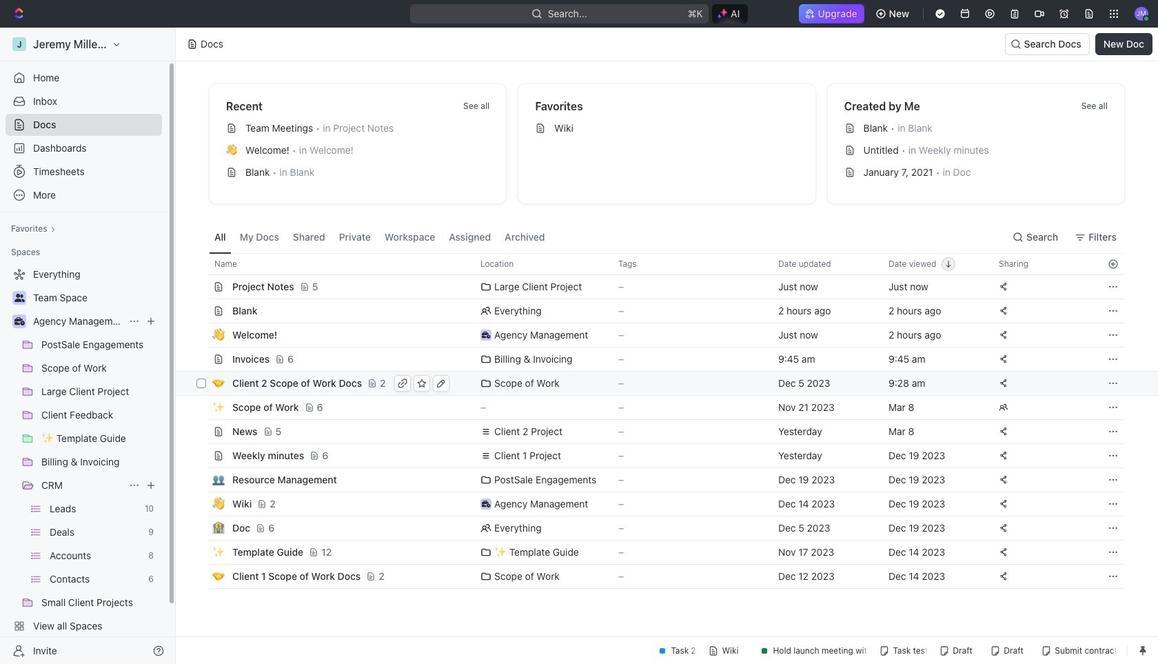 Task type: locate. For each thing, give the bounding box(es) containing it.
1 vertical spatial business time image
[[482, 501, 490, 508]]

row
[[194, 253, 1125, 275], [194, 274, 1125, 299], [194, 299, 1125, 323], [194, 323, 1125, 348], [194, 347, 1125, 372], [176, 371, 1158, 396], [194, 395, 1125, 420], [194, 419, 1125, 444], [194, 443, 1125, 468], [194, 468, 1125, 492], [194, 492, 1125, 516], [194, 516, 1125, 541], [194, 540, 1125, 565], [194, 564, 1125, 589]]

2 business time image from the top
[[482, 501, 490, 508]]

0 vertical spatial business time image
[[482, 332, 490, 339]]

tree
[[6, 263, 162, 661]]

sidebar navigation
[[0, 28, 179, 664]]

tab list
[[209, 221, 551, 253]]

table
[[176, 253, 1158, 589]]

1 business time image from the top
[[482, 332, 490, 339]]

tree inside sidebar navigation
[[6, 263, 162, 661]]

business time image
[[482, 332, 490, 339], [482, 501, 490, 508]]



Task type: describe. For each thing, give the bounding box(es) containing it.
user group image
[[14, 294, 24, 302]]

business time image
[[14, 317, 24, 325]]

jeremy miller's workspace, , element
[[12, 37, 26, 51]]



Task type: vqa. For each thing, say whether or not it's contained in the screenshot.
Space, , "element"
no



